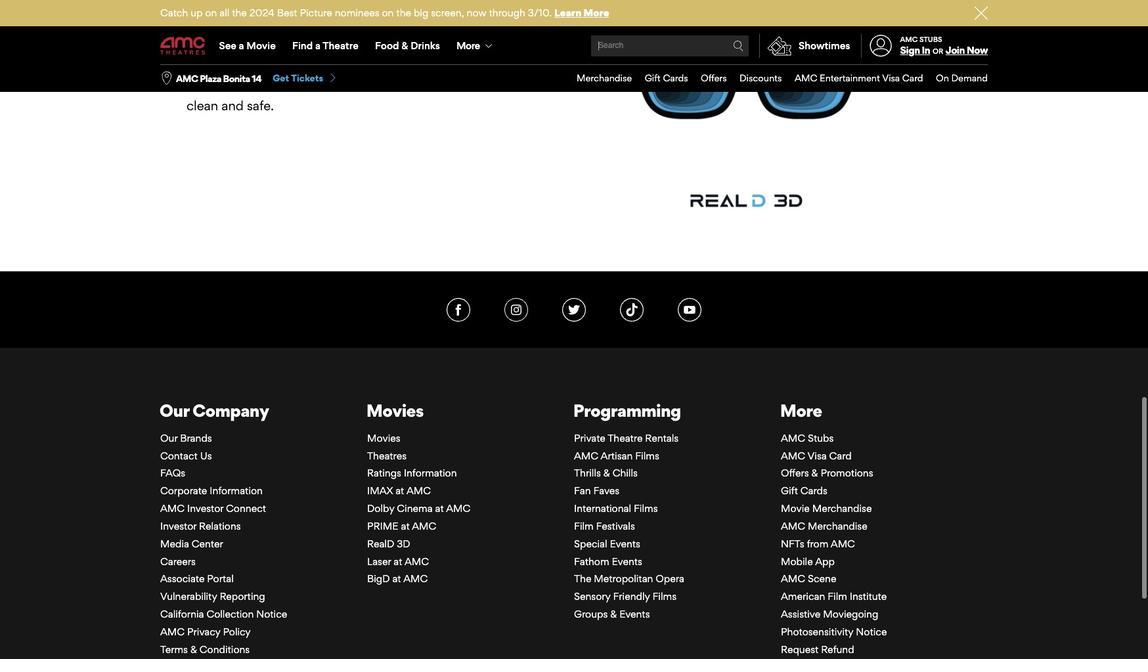 Task type: vqa. For each thing, say whether or not it's contained in the screenshot.
the Reporting
yes



Task type: locate. For each thing, give the bounding box(es) containing it.
1 horizontal spatial offers
[[781, 467, 809, 480]]

at right "cinema" at the bottom left of page
[[435, 503, 444, 515]]

catch up on all the 2024 best picture nominees on the big screen, now through 3/10. learn more
[[160, 7, 609, 19]]

0 vertical spatial movie
[[247, 39, 276, 52]]

0 vertical spatial notice
[[256, 608, 287, 621]]

1 horizontal spatial a
[[315, 39, 321, 52]]

visa down user profile image
[[882, 72, 900, 83]]

special events link
[[574, 538, 640, 550]]

plaza
[[200, 73, 221, 84]]

with
[[329, 31, 355, 46]]

are
[[251, 53, 269, 69]]

2 vertical spatial events
[[619, 608, 650, 621]]

films
[[635, 450, 659, 462], [634, 503, 658, 515], [653, 591, 677, 603]]

sensory
[[574, 591, 611, 603]]

1 vertical spatial films
[[634, 503, 658, 515]]

the right all at the top
[[232, 7, 247, 19]]

1 vertical spatial gift
[[781, 485, 798, 497]]

from
[[807, 538, 828, 550]]

prime
[[367, 520, 398, 533]]

0 vertical spatial merchandise
[[577, 72, 632, 83]]

careers link
[[160, 555, 196, 568]]

amc youtube image
[[678, 298, 702, 322], [678, 298, 702, 322]]

artisan
[[601, 450, 633, 462]]

0 horizontal spatial and
[[221, 98, 244, 114]]

movies inside movies theatres ratings information imax at amc dolby cinema at amc prime at amc reald 3d laser at amc bigd at amc
[[367, 432, 400, 444]]

0 horizontal spatial card
[[829, 450, 852, 462]]

1 horizontal spatial film
[[828, 591, 847, 603]]

movie up amc merchandise link
[[781, 503, 810, 515]]

0 vertical spatial more
[[584, 7, 609, 19]]

movie up are
[[247, 39, 276, 52]]

merchandise up amc merchandise link
[[812, 503, 872, 515]]

merchandise inside menu
[[577, 72, 632, 83]]

amc privacy policy link
[[160, 626, 251, 638]]

stubs up in on the top right of the page
[[919, 35, 942, 44]]

sign
[[900, 44, 920, 57]]

eyewear.
[[416, 31, 468, 46]]

movies up movies link
[[366, 400, 424, 421]]

terms
[[160, 644, 188, 656]]

amc tiktok image
[[620, 298, 644, 322], [620, 298, 644, 322]]

offers down amc visa card link
[[781, 467, 809, 480]]

amc inside the private theatre rentals amc artisan films thrills & chills fan faves international films film festivals special events fathom events the metropolitan opera sensory friendly films groups & events
[[574, 450, 598, 462]]

reporting
[[220, 591, 265, 603]]

investor
[[187, 503, 223, 515], [160, 520, 197, 533]]

& right terms
[[190, 644, 197, 656]]

movie merchandise link
[[781, 503, 872, 515]]

1 horizontal spatial movie
[[781, 503, 810, 515]]

0 horizontal spatial offers
[[701, 72, 727, 83]]

amc merchandise link
[[781, 520, 867, 533]]

card down sign in button
[[902, 72, 923, 83]]

movie
[[247, 39, 276, 52], [781, 503, 810, 515]]

rentals
[[645, 432, 679, 444]]

a up sanitized
[[315, 39, 321, 52]]

0 horizontal spatial on
[[205, 7, 217, 19]]

gift cards link up the movie merchandise link on the bottom
[[781, 485, 828, 497]]

amc up thrills
[[574, 450, 598, 462]]

amc up "sign"
[[900, 35, 918, 44]]

1 horizontal spatial card
[[902, 72, 923, 83]]

center
[[192, 538, 223, 550]]

film up the assistive moviegoing link
[[828, 591, 847, 603]]

0 vertical spatial films
[[635, 450, 659, 462]]

1 vertical spatial reald
[[367, 538, 394, 550]]

menu down the showtimes "image"
[[564, 65, 988, 92]]

investor up "investor relations" link
[[187, 503, 223, 515]]

movies up theatres
[[367, 432, 400, 444]]

1 horizontal spatial more
[[584, 7, 609, 19]]

more down "now"
[[457, 39, 480, 52]]

stubs inside amc stubs sign in or join now
[[919, 35, 942, 44]]

events
[[610, 538, 640, 550], [612, 555, 642, 568], [619, 608, 650, 621]]

theatre up artisan
[[608, 432, 643, 444]]

footer containing our company
[[0, 271, 1148, 659]]

0 vertical spatial 3d
[[396, 31, 413, 46]]

2 horizontal spatial more
[[780, 400, 822, 421]]

2 vertical spatial more
[[780, 400, 822, 421]]

gift up the movie merchandise link on the bottom
[[781, 485, 798, 497]]

1 vertical spatial stubs
[[808, 432, 834, 444]]

stubs
[[919, 35, 942, 44], [808, 432, 834, 444]]

& down amc visa card link
[[811, 467, 818, 480]]

gift inside menu
[[645, 72, 661, 83]]

0 vertical spatial card
[[902, 72, 923, 83]]

3d down prime at amc link
[[397, 538, 410, 550]]

the left big
[[396, 7, 411, 19]]

menu down learn
[[160, 28, 988, 64]]

reald down catch up on all the 2024 best picture nominees on the big screen, now through 3/10. learn more
[[358, 31, 393, 46]]

0 horizontal spatial a
[[239, 39, 244, 52]]

1 horizontal spatial cards
[[801, 485, 828, 497]]

conditions
[[200, 644, 250, 656]]

1 vertical spatial movies
[[367, 432, 400, 444]]

notice down reporting
[[256, 608, 287, 621]]

offers left discounts
[[701, 72, 727, 83]]

films down rentals
[[635, 450, 659, 462]]

and up going on the top left of page
[[348, 53, 370, 69]]

events down festivals
[[610, 538, 640, 550]]

menu
[[160, 28, 988, 64], [564, 65, 988, 92]]

3d up individually at the left
[[396, 31, 413, 46]]

0 vertical spatial film
[[574, 520, 594, 533]]

0 horizontal spatial movie
[[247, 39, 276, 52]]

1 vertical spatial cards
[[801, 485, 828, 497]]

laser
[[367, 555, 391, 568]]

amc down 'corporate'
[[160, 503, 185, 515]]

1 vertical spatial visa
[[808, 450, 827, 462]]

1 horizontal spatial notice
[[856, 626, 887, 638]]

information up "connect"
[[210, 485, 263, 497]]

movies link
[[367, 432, 400, 444]]

get
[[273, 72, 289, 83]]

0 horizontal spatial gift
[[645, 72, 661, 83]]

showtimes
[[799, 39, 850, 52]]

in
[[922, 44, 930, 57]]

0 vertical spatial reald
[[358, 31, 393, 46]]

0 horizontal spatial notice
[[256, 608, 287, 621]]

more up amc stubs link
[[780, 400, 822, 421]]

1 vertical spatial merchandise
[[812, 503, 872, 515]]

card
[[902, 72, 923, 83], [829, 450, 852, 462]]

film festivals link
[[574, 520, 635, 533]]

events up the metropolitan opera link
[[612, 555, 642, 568]]

1 horizontal spatial information
[[404, 467, 457, 480]]

our up contact
[[160, 432, 178, 444]]

visa down amc stubs link
[[808, 450, 827, 462]]

reald inside unlock new dimensions with reald 3d eyewear. all glasses are uv sanitized and individually wrapped to keep your movie-going experience clean and safe.
[[358, 31, 393, 46]]

at down "laser at amc" link
[[392, 573, 401, 586]]

0 horizontal spatial stubs
[[808, 432, 834, 444]]

cards down the search the amc website text field
[[663, 72, 688, 83]]

sensory friendly films link
[[574, 591, 677, 603]]

1 horizontal spatial stubs
[[919, 35, 942, 44]]

1 vertical spatial 3d
[[397, 538, 410, 550]]

0 vertical spatial information
[[404, 467, 457, 480]]

amc artisan films link
[[574, 450, 659, 462]]

amc up app
[[831, 538, 855, 550]]

gift cards
[[645, 72, 688, 83]]

the
[[232, 7, 247, 19], [396, 7, 411, 19]]

amc twitter image
[[562, 298, 586, 322], [562, 298, 586, 322]]

drinks
[[411, 39, 440, 52]]

1 vertical spatial offers
[[781, 467, 809, 480]]

discounts
[[740, 72, 782, 83]]

reald up laser
[[367, 538, 394, 550]]

associate
[[160, 573, 205, 586]]

1 vertical spatial investor
[[160, 520, 197, 533]]

now
[[467, 7, 486, 19]]

1 vertical spatial information
[[210, 485, 263, 497]]

photosensitivity
[[781, 626, 853, 638]]

& inside our brands contact us faqs corporate information amc investor connect investor relations media center careers associate portal vulnerability reporting california collection notice amc privacy policy terms & conditions
[[190, 644, 197, 656]]

investor up media
[[160, 520, 197, 533]]

investor relations link
[[160, 520, 241, 533]]

& down the sensory friendly films link
[[610, 608, 617, 621]]

merchandise left "gift cards"
[[577, 72, 632, 83]]

1 vertical spatial more
[[457, 39, 480, 52]]

tickets
[[291, 72, 323, 83]]

theatres link
[[367, 450, 407, 462]]

films up festivals
[[634, 503, 658, 515]]

company
[[192, 400, 269, 421]]

1 vertical spatial film
[[828, 591, 847, 603]]

0 horizontal spatial visa
[[808, 450, 827, 462]]

notice down moviegoing
[[856, 626, 887, 638]]

sanitized
[[293, 53, 345, 69]]

offers inside the offers 'link'
[[701, 72, 727, 83]]

imax at amc link
[[367, 485, 431, 497]]

amc down dolby cinema at amc link
[[412, 520, 436, 533]]

on right nominees
[[382, 7, 394, 19]]

films down opera
[[653, 591, 677, 603]]

0 vertical spatial stubs
[[919, 35, 942, 44]]

1 horizontal spatial on
[[382, 7, 394, 19]]

stubs inside amc stubs amc visa card offers & promotions gift cards movie merchandise amc merchandise nfts from amc mobile app amc scene american film institute assistive moviegoing photosensitivity notice request refund
[[808, 432, 834, 444]]

movies for movies theatres ratings information imax at amc dolby cinema at amc prime at amc reald 3d laser at amc bigd at amc
[[367, 432, 400, 444]]

theatre up sanitized
[[323, 39, 358, 52]]

experience
[[397, 76, 462, 91]]

amc entertainment visa card
[[795, 72, 923, 83]]

gift cards link down the search the amc website text field
[[632, 65, 688, 92]]

our up "our brands" link
[[159, 400, 189, 421]]

amc instagram image
[[504, 298, 528, 322]]

information up the imax at amc link
[[404, 467, 457, 480]]

1 vertical spatial and
[[221, 98, 244, 114]]

1 vertical spatial menu
[[564, 65, 988, 92]]

card inside amc entertainment visa card link
[[902, 72, 923, 83]]

faqs
[[160, 467, 185, 480]]

gift
[[645, 72, 661, 83], [781, 485, 798, 497]]

1 horizontal spatial visa
[[882, 72, 900, 83]]

on left all at the top
[[205, 7, 217, 19]]

information inside our brands contact us faqs corporate information amc investor connect investor relations media center careers associate portal vulnerability reporting california collection notice amc privacy policy terms & conditions
[[210, 485, 263, 497]]

more
[[584, 7, 609, 19], [457, 39, 480, 52], [780, 400, 822, 421]]

1 vertical spatial card
[[829, 450, 852, 462]]

0 vertical spatial menu
[[160, 28, 988, 64]]

faves
[[593, 485, 620, 497]]

cards inside "gift cards" link
[[663, 72, 688, 83]]

notice inside our brands contact us faqs corporate information amc investor connect investor relations media center careers associate portal vulnerability reporting california collection notice amc privacy policy terms & conditions
[[256, 608, 287, 621]]

stubs up amc visa card link
[[808, 432, 834, 444]]

1 vertical spatial events
[[612, 555, 642, 568]]

promotions
[[821, 467, 873, 480]]

& up individually at the left
[[401, 39, 408, 52]]

1 horizontal spatial gift cards link
[[781, 485, 828, 497]]

at
[[396, 485, 404, 497], [435, 503, 444, 515], [401, 520, 410, 533], [394, 555, 402, 568], [392, 573, 401, 586]]

cards up the movie merchandise link on the bottom
[[801, 485, 828, 497]]

mobile
[[781, 555, 813, 568]]

0 vertical spatial our
[[159, 400, 189, 421]]

film inside amc stubs amc visa card offers & promotions gift cards movie merchandise amc merchandise nfts from amc mobile app amc scene american film institute assistive moviegoing photosensitivity notice request refund
[[828, 591, 847, 603]]

american film institute link
[[781, 591, 887, 603]]

a right see
[[239, 39, 244, 52]]

privacy
[[187, 626, 220, 638]]

0 horizontal spatial cards
[[663, 72, 688, 83]]

events down 'friendly'
[[619, 608, 650, 621]]

1 on from the left
[[205, 7, 217, 19]]

connect
[[226, 503, 266, 515]]

1 horizontal spatial gift
[[781, 485, 798, 497]]

1 vertical spatial theatre
[[608, 432, 643, 444]]

friendly
[[613, 591, 650, 603]]

movies
[[366, 400, 424, 421], [367, 432, 400, 444]]

california collection notice link
[[160, 608, 287, 621]]

0 horizontal spatial more
[[457, 39, 480, 52]]

0 vertical spatial movies
[[366, 400, 424, 421]]

ratings information link
[[367, 467, 457, 480]]

film up special
[[574, 520, 594, 533]]

1 vertical spatial notice
[[856, 626, 887, 638]]

your
[[289, 76, 315, 91]]

0 horizontal spatial gift cards link
[[632, 65, 688, 92]]

3d inside movies theatres ratings information imax at amc dolby cinema at amc prime at amc reald 3d laser at amc bigd at amc
[[397, 538, 410, 550]]

1 vertical spatial movie
[[781, 503, 810, 515]]

and
[[348, 53, 370, 69], [221, 98, 244, 114]]

more right learn
[[584, 7, 609, 19]]

california
[[160, 608, 204, 621]]

international films link
[[574, 503, 658, 515]]

0 horizontal spatial film
[[574, 520, 594, 533]]

2 on from the left
[[382, 7, 394, 19]]

sign in or join amc stubs element
[[861, 28, 988, 64]]

0 vertical spatial gift
[[645, 72, 661, 83]]

0 horizontal spatial the
[[232, 7, 247, 19]]

0 vertical spatial cards
[[663, 72, 688, 83]]

2 vertical spatial merchandise
[[808, 520, 867, 533]]

theatre inside the private theatre rentals amc artisan films thrills & chills fan faves international films film festivals special events fathom events the metropolitan opera sensory friendly films groups & events
[[608, 432, 643, 444]]

us
[[200, 450, 212, 462]]

amc down "laser at amc" link
[[403, 573, 428, 586]]

on
[[936, 72, 949, 83]]

1 a from the left
[[239, 39, 244, 52]]

gift down the search the amc website text field
[[645, 72, 661, 83]]

0 horizontal spatial theatre
[[323, 39, 358, 52]]

more inside 'footer'
[[780, 400, 822, 421]]

notice
[[256, 608, 287, 621], [856, 626, 887, 638]]

amc down all
[[176, 73, 198, 84]]

media
[[160, 538, 189, 550]]

notice inside amc stubs amc visa card offers & promotions gift cards movie merchandise amc merchandise nfts from amc mobile app amc scene american film institute assistive moviegoing photosensitivity notice request refund
[[856, 626, 887, 638]]

our company
[[159, 400, 269, 421]]

1 vertical spatial our
[[160, 432, 178, 444]]

on demand
[[936, 72, 988, 83]]

unlock
[[187, 31, 228, 46]]

merchandise down the movie merchandise link on the bottom
[[808, 520, 867, 533]]

cards
[[663, 72, 688, 83], [801, 485, 828, 497]]

and down "to"
[[221, 98, 244, 114]]

1 horizontal spatial theatre
[[608, 432, 643, 444]]

3/10.
[[528, 7, 552, 19]]

0 vertical spatial offers
[[701, 72, 727, 83]]

0 horizontal spatial information
[[210, 485, 263, 497]]

amc instagram image
[[504, 298, 528, 322]]

2 a from the left
[[315, 39, 321, 52]]

cookie consent banner dialog
[[0, 624, 1148, 659]]

clean
[[187, 98, 218, 114]]

our inside our brands contact us faqs corporate information amc investor connect investor relations media center careers associate portal vulnerability reporting california collection notice amc privacy policy terms & conditions
[[160, 432, 178, 444]]

amc logo image
[[160, 37, 206, 55], [160, 37, 206, 55]]

0 vertical spatial and
[[348, 53, 370, 69]]

menu containing more
[[160, 28, 988, 64]]

card up promotions at the right of the page
[[829, 450, 852, 462]]

1 horizontal spatial the
[[396, 7, 411, 19]]

3d
[[396, 31, 413, 46], [397, 538, 410, 550]]

footer
[[0, 271, 1148, 659]]



Task type: describe. For each thing, give the bounding box(es) containing it.
stubs for in
[[919, 35, 942, 44]]

fan
[[574, 485, 591, 497]]

1 horizontal spatial and
[[348, 53, 370, 69]]

laser at amc link
[[367, 555, 429, 568]]

& inside amc stubs amc visa card offers & promotions gift cards movie merchandise amc merchandise nfts from amc mobile app amc scene american film institute assistive moviegoing photosensitivity notice request refund
[[811, 467, 818, 480]]

movies for movies
[[366, 400, 424, 421]]

visa inside amc stubs amc visa card offers & promotions gift cards movie merchandise amc merchandise nfts from amc mobile app amc scene american film institute assistive moviegoing photosensitivity notice request refund
[[808, 450, 827, 462]]

amc scene link
[[781, 573, 836, 586]]

amc plaza bonita 14 button
[[176, 72, 262, 85]]

careers
[[160, 555, 196, 568]]

0 vertical spatial events
[[610, 538, 640, 550]]

photosensitivity notice link
[[781, 626, 887, 638]]

bonita
[[223, 73, 250, 84]]

movie-
[[318, 76, 360, 91]]

best
[[277, 7, 297, 19]]

on demand link
[[923, 65, 988, 92]]

keep
[[258, 76, 286, 91]]

card inside amc stubs amc visa card offers & promotions gift cards movie merchandise amc merchandise nfts from amc mobile app amc scene american film institute assistive moviegoing photosensitivity notice request refund
[[829, 450, 852, 462]]

glasses
[[205, 53, 247, 69]]

learn more link
[[554, 7, 609, 19]]

amc down amc stubs link
[[781, 450, 805, 462]]

assistive
[[781, 608, 821, 621]]

offers inside amc stubs amc visa card offers & promotions gift cards movie merchandise amc merchandise nfts from amc mobile app amc scene american film institute assistive moviegoing photosensitivity notice request refund
[[781, 467, 809, 480]]

showtimes link
[[759, 34, 850, 58]]

amc down showtimes link
[[795, 72, 817, 83]]

policy
[[223, 626, 251, 638]]

movie inside amc stubs amc visa card offers & promotions gift cards movie merchandise amc merchandise nfts from amc mobile app amc scene american film institute assistive moviegoing photosensitivity notice request refund
[[781, 503, 810, 515]]

the
[[574, 573, 591, 586]]

movie inside see a movie link
[[247, 39, 276, 52]]

cinema
[[397, 503, 433, 515]]

1 the from the left
[[232, 7, 247, 19]]

dolby
[[367, 503, 394, 515]]

get tickets link
[[273, 72, 338, 85]]

at up the bigd at amc link
[[394, 555, 402, 568]]

2 the from the left
[[396, 7, 411, 19]]

collection
[[207, 608, 254, 621]]

american
[[781, 591, 825, 603]]

groups & events link
[[574, 608, 650, 621]]

menu containing merchandise
[[564, 65, 988, 92]]

our for our company
[[159, 400, 189, 421]]

brands
[[180, 432, 212, 444]]

bigd at amc link
[[367, 573, 428, 586]]

at right imax
[[396, 485, 404, 497]]

discounts link
[[727, 65, 782, 92]]

through
[[489, 7, 525, 19]]

associate portal link
[[160, 573, 234, 586]]

& inside menu
[[401, 39, 408, 52]]

fathom events link
[[574, 555, 642, 568]]

catch
[[160, 7, 188, 19]]

screen,
[[431, 7, 464, 19]]

submit search icon image
[[733, 41, 744, 51]]

a for movie
[[239, 39, 244, 52]]

0 vertical spatial gift cards link
[[632, 65, 688, 92]]

nominees
[[335, 7, 379, 19]]

bigd
[[367, 573, 390, 586]]

amc facebook image
[[447, 298, 470, 322]]

gift inside amc stubs amc visa card offers & promotions gift cards movie merchandise amc merchandise nfts from amc mobile app amc scene american film institute assistive moviegoing photosensitivity notice request refund
[[781, 485, 798, 497]]

now
[[967, 44, 988, 57]]

safe.
[[247, 98, 274, 114]]

amc inside amc stubs sign in or join now
[[900, 35, 918, 44]]

amc right "cinema" at the bottom left of page
[[446, 503, 471, 515]]

dolby cinema at amc link
[[367, 503, 471, 515]]

our for our brands contact us faqs corporate information amc investor connect investor relations media center careers associate portal vulnerability reporting california collection notice amc privacy policy terms & conditions
[[160, 432, 178, 444]]

amc stubs sign in or join now
[[900, 35, 988, 57]]

amc facebook image
[[447, 298, 470, 322]]

groups
[[574, 608, 608, 621]]

amc entertainment visa card link
[[782, 65, 923, 92]]

institute
[[850, 591, 887, 603]]

reald inside movies theatres ratings information imax at amc dolby cinema at amc prime at amc reald 3d laser at amc bigd at amc
[[367, 538, 394, 550]]

0 vertical spatial visa
[[882, 72, 900, 83]]

learn
[[554, 7, 582, 19]]

offers & promotions link
[[781, 467, 873, 480]]

a for theatre
[[315, 39, 321, 52]]

showtimes image
[[760, 34, 799, 58]]

uv
[[272, 53, 290, 69]]

& up the "faves"
[[603, 467, 610, 480]]

fathom
[[574, 555, 609, 568]]

0 vertical spatial theatre
[[323, 39, 358, 52]]

more inside button
[[457, 39, 480, 52]]

nfts from amc link
[[781, 538, 855, 550]]

or
[[933, 47, 943, 56]]

get tickets
[[273, 72, 323, 83]]

amc down mobile
[[781, 573, 805, 586]]

amc inside button
[[176, 73, 198, 84]]

portal
[[207, 573, 234, 586]]

merchandise link
[[564, 65, 632, 92]]

contact us link
[[160, 450, 212, 462]]

refund
[[821, 644, 854, 656]]

see a movie
[[219, 39, 276, 52]]

programming
[[573, 400, 681, 421]]

corporate information link
[[160, 485, 263, 497]]

more button
[[448, 28, 503, 64]]

imax
[[367, 485, 393, 497]]

information inside movies theatres ratings information imax at amc dolby cinema at amc prime at amc reald 3d laser at amc bigd at amc
[[404, 467, 457, 480]]

film inside the private theatre rentals amc artisan films thrills & chills fan faves international films film festivals special events fathom events the metropolitan opera sensory friendly films groups & events
[[574, 520, 594, 533]]

amc up the nfts
[[781, 520, 805, 533]]

corporate
[[160, 485, 207, 497]]

media center link
[[160, 538, 223, 550]]

user profile image
[[862, 35, 899, 57]]

join now button
[[946, 44, 988, 57]]

metropolitan
[[594, 573, 653, 586]]

prime at amc link
[[367, 520, 436, 533]]

new
[[231, 31, 256, 46]]

picture
[[300, 7, 332, 19]]

assistive moviegoing link
[[781, 608, 878, 621]]

search the AMC website text field
[[596, 41, 733, 51]]

uv sanitized. individually packaged. safe, in another dimension image
[[505, 0, 988, 250]]

moviegoing
[[823, 608, 878, 621]]

2 vertical spatial films
[[653, 591, 677, 603]]

amc up the bigd at amc link
[[405, 555, 429, 568]]

big
[[414, 7, 428, 19]]

0 vertical spatial investor
[[187, 503, 223, 515]]

at down "cinema" at the bottom left of page
[[401, 520, 410, 533]]

1 vertical spatial gift cards link
[[781, 485, 828, 497]]

amc up dolby cinema at amc link
[[406, 485, 431, 497]]

request
[[781, 644, 819, 656]]

movies theatres ratings information imax at amc dolby cinema at amc prime at amc reald 3d laser at amc bigd at amc
[[367, 432, 471, 586]]

stubs for visa
[[808, 432, 834, 444]]

our brands link
[[160, 432, 212, 444]]

3d inside unlock new dimensions with reald 3d eyewear. all glasses are uv sanitized and individually wrapped to keep your movie-going experience clean and safe.
[[396, 31, 413, 46]]

amc investor connect link
[[160, 503, 266, 515]]

thrills & chills link
[[574, 467, 638, 480]]

amc up amc visa card link
[[781, 432, 805, 444]]

offers link
[[688, 65, 727, 92]]

amc up terms
[[160, 626, 185, 638]]

14
[[252, 73, 262, 84]]

see
[[219, 39, 236, 52]]

all
[[187, 53, 202, 69]]

find a theatre link
[[284, 28, 367, 64]]

cards inside amc stubs amc visa card offers & promotions gift cards movie merchandise amc merchandise nfts from amc mobile app amc scene american film institute assistive moviegoing photosensitivity notice request refund
[[801, 485, 828, 497]]



